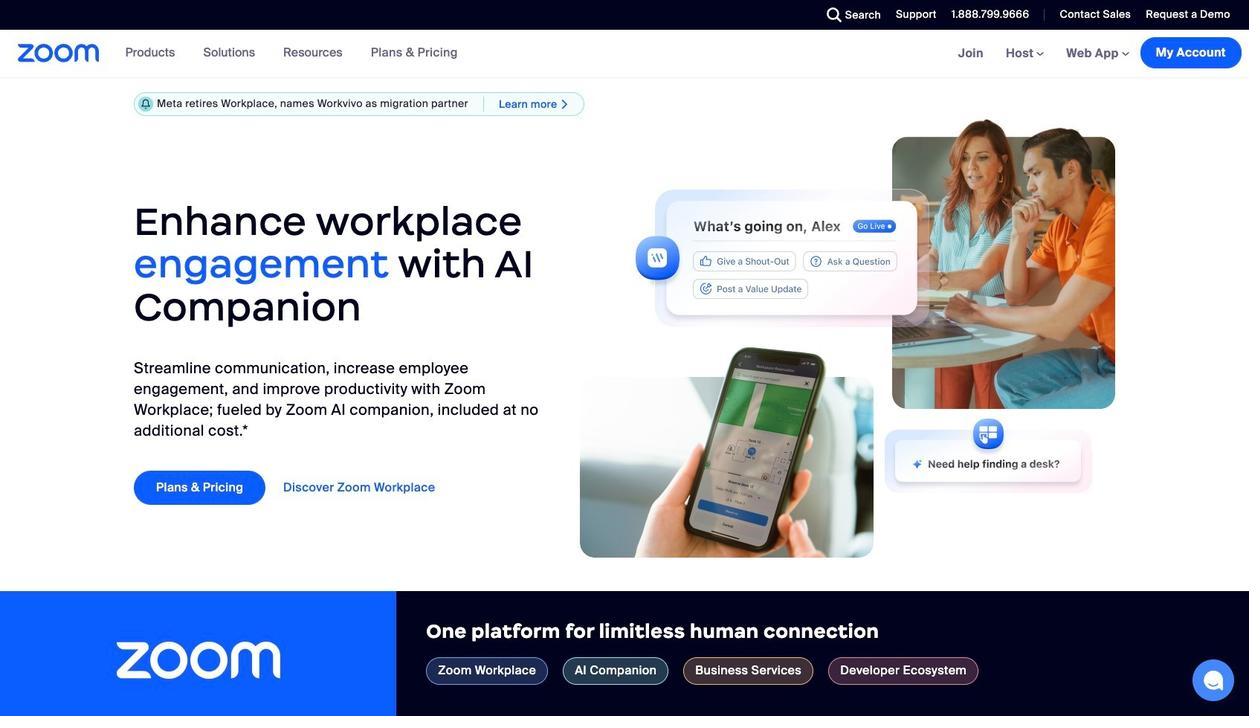 Task type: vqa. For each thing, say whether or not it's contained in the screenshot.
Product Information NAVIGATION
yes



Task type: locate. For each thing, give the bounding box(es) containing it.
zoom interface icon image
[[636, 189, 929, 327], [884, 418, 1092, 493]]

open chat image
[[1203, 670, 1224, 691]]

zoom logo image
[[18, 44, 99, 62]]

1 vertical spatial zoom interface icon image
[[884, 418, 1092, 493]]

customer experience tab
[[684, 657, 814, 685]]

banner
[[0, 30, 1249, 78]]

product information navigation
[[99, 30, 469, 77]]

meetings navigation
[[947, 30, 1249, 78]]

tab list
[[426, 657, 1219, 692]]

main content
[[0, 30, 1249, 716]]



Task type: describe. For each thing, give the bounding box(es) containing it.
developer ecosystem tab
[[828, 657, 979, 685]]

ai companion tab
[[563, 657, 669, 685]]

0 vertical spatial zoom interface icon image
[[636, 189, 929, 327]]

zoom unified communication platform image
[[116, 642, 280, 679]]

zoom workplace tab
[[426, 657, 548, 685]]

right image
[[557, 98, 572, 110]]



